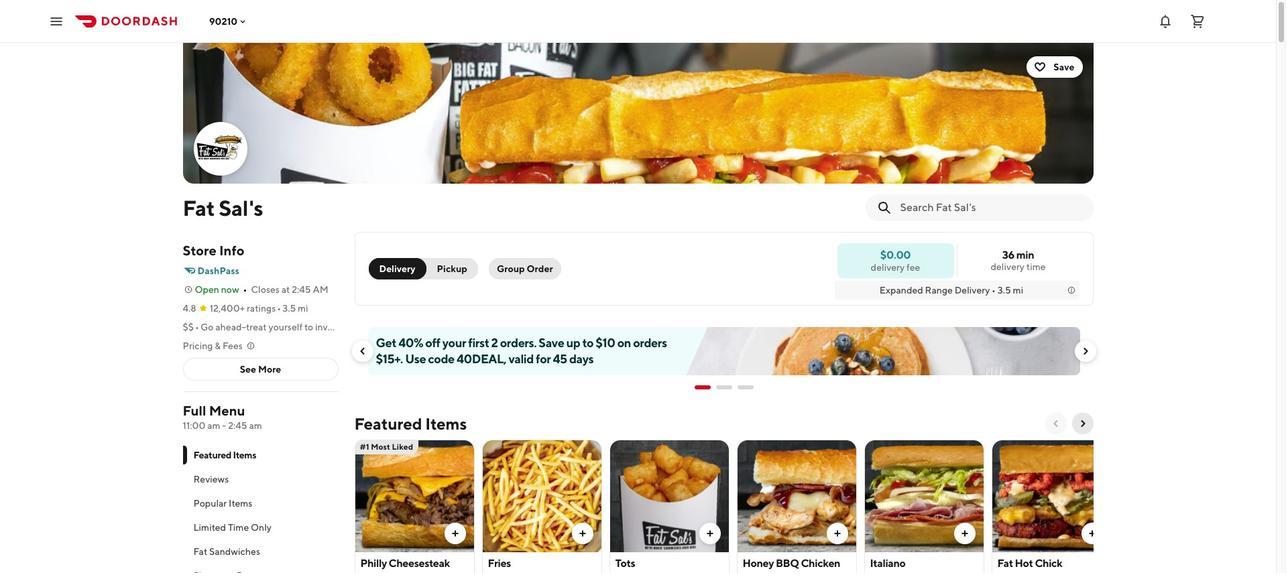 Task type: vqa. For each thing, say whether or not it's contained in the screenshot.
Full Menu 11:00 Am - 2:45 Am
yes



Task type: locate. For each thing, give the bounding box(es) containing it.
order methods option group
[[369, 258, 478, 280]]

fat down limited
[[194, 547, 208, 558]]

12,400+ ratings •
[[210, 303, 281, 314]]

1 am from the left
[[207, 421, 220, 431]]

delivery inside $0.00 delivery fee
[[871, 262, 905, 273]]

more
[[258, 364, 281, 375]]

2 am from the left
[[249, 421, 262, 431]]

fat sandwiches
[[194, 547, 260, 558]]

2 add item to cart image from the left
[[577, 529, 588, 539]]

time
[[228, 523, 249, 533]]

90210 button
[[209, 16, 248, 27]]

featured items up 'liked' at the bottom left
[[355, 415, 467, 433]]

up
[[567, 336, 581, 350]]

open
[[195, 284, 219, 295]]

0 vertical spatial featured items
[[355, 415, 467, 433]]

0 vertical spatial next button of carousel image
[[1081, 346, 1091, 357]]

previous button of carousel image
[[357, 346, 368, 357]]

add item to cart image inside honey bbq chicken button
[[832, 529, 843, 539]]

featured items
[[355, 415, 467, 433], [194, 450, 256, 461]]

1 horizontal spatial delivery
[[955, 285, 990, 296]]

0 horizontal spatial delivery
[[379, 264, 416, 274]]

1 horizontal spatial to
[[583, 336, 594, 350]]

code
[[428, 352, 455, 366]]

items up reviews button
[[233, 450, 256, 461]]

days
[[570, 352, 594, 366]]

fat hot chick button
[[992, 440, 1112, 574]]

1 horizontal spatial delivery
[[991, 262, 1025, 272]]

featured
[[355, 415, 422, 433], [194, 450, 231, 461]]

mi up $$ • go ahead–treat yourself to inventive sandwiches, burgers
[[298, 303, 308, 314]]

5 add item to cart image from the left
[[1087, 529, 1098, 539]]

0 vertical spatial featured
[[355, 415, 422, 433]]

3 add item to cart image from the left
[[832, 529, 843, 539]]

0 horizontal spatial featured items
[[194, 450, 256, 461]]

delivery
[[991, 262, 1025, 272], [871, 262, 905, 273]]

ratings
[[247, 303, 276, 314]]

2 vertical spatial items
[[229, 498, 253, 509]]

fees
[[223, 341, 243, 352]]

4 add item to cart image from the left
[[960, 529, 970, 539]]

add item to cart image
[[450, 529, 461, 539], [577, 529, 588, 539], [832, 529, 843, 539], [960, 529, 970, 539], [1087, 529, 1098, 539]]

fat for fat sal's
[[183, 195, 215, 221]]

fat sal's image
[[183, 43, 1094, 184], [195, 123, 246, 174]]

philly cheesesteak image
[[355, 440, 474, 553]]

add item to cart image inside italiano button
[[960, 529, 970, 539]]

45
[[553, 352, 567, 366]]

ahead–treat
[[215, 322, 267, 333]]

1 horizontal spatial am
[[249, 421, 262, 431]]

1 horizontal spatial save
[[1054, 62, 1075, 72]]

0 vertical spatial 2:45
[[292, 284, 311, 295]]

0 vertical spatial to
[[305, 322, 313, 333]]

0 horizontal spatial mi
[[298, 303, 308, 314]]

delivery down $0.00
[[871, 262, 905, 273]]

1 horizontal spatial 2:45
[[292, 284, 311, 295]]

store
[[183, 243, 217, 258]]

1 horizontal spatial mi
[[1013, 285, 1024, 296]]

on
[[618, 336, 631, 350]]

see
[[240, 364, 256, 375]]

off
[[426, 336, 441, 350]]

fat left hot
[[998, 558, 1014, 570]]

fat left 'sal's'
[[183, 195, 215, 221]]

1 vertical spatial items
[[233, 450, 256, 461]]

fat hot chick image
[[993, 440, 1111, 553]]

delivery right range on the right of the page
[[955, 285, 990, 296]]

3.5
[[998, 285, 1012, 296], [283, 303, 296, 314]]

mi down 36 min delivery time at the top right of the page
[[1013, 285, 1024, 296]]

0 horizontal spatial delivery
[[871, 262, 905, 273]]

1 horizontal spatial 3.5
[[998, 285, 1012, 296]]

dashpass
[[198, 266, 239, 276]]

• right $$
[[195, 322, 199, 333]]

delivery left the time
[[991, 262, 1025, 272]]

items
[[426, 415, 467, 433], [233, 450, 256, 461], [229, 498, 253, 509]]

save inside the get 40% off your first 2 orders. save up to $10 on orders $15+.  use code 40deal, valid for 45 days
[[539, 336, 565, 350]]

fat for fat hot chick
[[998, 558, 1014, 570]]

items down code at the left of page
[[426, 415, 467, 433]]

1 vertical spatial featured
[[194, 450, 231, 461]]

#1
[[360, 442, 369, 452]]

2:45 inside full menu 11:00 am - 2:45 am
[[228, 421, 247, 431]]

tots image
[[610, 440, 729, 553]]

featured items heading
[[355, 413, 467, 435]]

inventive
[[315, 322, 355, 333]]

delivery inside 36 min delivery time
[[991, 262, 1025, 272]]

full
[[183, 403, 206, 419]]

featured inside heading
[[355, 415, 422, 433]]

delivery left pickup option
[[379, 264, 416, 274]]

most
[[371, 442, 391, 452]]

save
[[1054, 62, 1075, 72], [539, 336, 565, 350]]

0 horizontal spatial am
[[207, 421, 220, 431]]

featured up #1 most liked
[[355, 415, 422, 433]]

1 delivery from the left
[[991, 262, 1025, 272]]

&
[[215, 341, 221, 352]]

1 vertical spatial 3.5
[[283, 303, 296, 314]]

0 horizontal spatial 3.5
[[283, 303, 296, 314]]

Item Search search field
[[901, 201, 1083, 215]]

0 vertical spatial items
[[426, 415, 467, 433]]

to
[[305, 322, 313, 333], [583, 336, 594, 350]]

3.5 down 36 min delivery time at the top right of the page
[[998, 285, 1012, 296]]

0 vertical spatial delivery
[[379, 264, 416, 274]]

time
[[1027, 262, 1046, 272]]

to down '3.5 mi'
[[305, 322, 313, 333]]

next button of carousel image
[[1081, 346, 1091, 357], [1078, 419, 1089, 429]]

sal's
[[219, 195, 263, 221]]

1 vertical spatial save
[[539, 336, 565, 350]]

delivery inside 'option'
[[379, 264, 416, 274]]

add item to cart image for fries
[[577, 529, 588, 539]]

am right '-' at the left
[[249, 421, 262, 431]]

tots
[[616, 558, 636, 570]]

2 delivery from the left
[[871, 262, 905, 273]]

to right up
[[583, 336, 594, 350]]

expanded range delivery • 3.5 mi image
[[1066, 285, 1077, 296]]

fat inside "button"
[[194, 547, 208, 558]]

3.5 mi
[[283, 303, 308, 314]]

0 horizontal spatial 2:45
[[228, 421, 247, 431]]

featured items up 'reviews'
[[194, 450, 256, 461]]

2:45
[[292, 284, 311, 295], [228, 421, 247, 431]]

add item to cart image inside fries button
[[577, 529, 588, 539]]

add item to cart image inside fat hot chick button
[[1087, 529, 1098, 539]]

add item to cart image
[[705, 529, 716, 539]]

honey
[[743, 558, 774, 570]]

items inside heading
[[426, 415, 467, 433]]

1 vertical spatial to
[[583, 336, 594, 350]]

• left '3.5 mi'
[[277, 303, 281, 314]]

to inside the get 40% off your first 2 orders. save up to $10 on orders $15+.  use code 40deal, valid for 45 days
[[583, 336, 594, 350]]

40%
[[399, 336, 423, 350]]

0 vertical spatial mi
[[1013, 285, 1024, 296]]

items up time
[[229, 498, 253, 509]]

0 horizontal spatial save
[[539, 336, 565, 350]]

fries
[[488, 558, 511, 570]]

get
[[376, 336, 397, 350]]

group
[[497, 264, 525, 274]]

bbq
[[776, 558, 800, 570]]

pricing & fees
[[183, 341, 243, 352]]

am
[[207, 421, 220, 431], [249, 421, 262, 431]]

see more button
[[183, 359, 338, 380]]

• down 36 min delivery time at the top right of the page
[[992, 285, 996, 296]]

$$
[[183, 322, 194, 333]]

1 horizontal spatial featured
[[355, 415, 422, 433]]

pricing
[[183, 341, 213, 352]]

2:45 right at
[[292, 284, 311, 295]]

0 horizontal spatial featured
[[194, 450, 231, 461]]

2:45 right '-' at the left
[[228, 421, 247, 431]]

$0.00
[[881, 249, 911, 261]]

popular items
[[194, 498, 253, 509]]

get 40% off your first 2 orders. save up to $10 on orders $15+.  use code 40deal, valid for 45 days
[[376, 336, 667, 366]]

fat for fat sandwiches
[[194, 547, 208, 558]]

italiano image
[[865, 440, 984, 553]]

am left '-' at the left
[[207, 421, 220, 431]]

11:00
[[183, 421, 206, 431]]

1 vertical spatial 2:45
[[228, 421, 247, 431]]

featured up 'reviews'
[[194, 450, 231, 461]]

liked
[[392, 442, 413, 452]]

add item to cart image for italiano
[[960, 529, 970, 539]]

-
[[222, 421, 226, 431]]

0 vertical spatial save
[[1054, 62, 1075, 72]]

fat inside button
[[998, 558, 1014, 570]]

notification bell image
[[1158, 13, 1174, 29]]

fat
[[183, 195, 215, 221], [194, 547, 208, 558], [998, 558, 1014, 570]]

3.5 down • closes at 2:45 am
[[283, 303, 296, 314]]



Task type: describe. For each thing, give the bounding box(es) containing it.
$10
[[596, 336, 616, 350]]

popular items button
[[183, 492, 338, 516]]

open now
[[195, 284, 239, 295]]

tots button
[[610, 440, 730, 574]]

0 items, open order cart image
[[1190, 13, 1206, 29]]

honey bbq chicken image
[[738, 440, 856, 553]]

group order
[[497, 264, 553, 274]]

• closes at 2:45 am
[[243, 284, 329, 295]]

12,400+
[[210, 303, 245, 314]]

fat sal's
[[183, 195, 263, 221]]

honey bbq chicken button
[[737, 440, 857, 574]]

orders
[[633, 336, 667, 350]]

menu
[[209, 403, 245, 419]]

limited
[[194, 523, 226, 533]]

• right now
[[243, 284, 247, 295]]

sandwiches
[[209, 547, 260, 558]]

order
[[527, 264, 553, 274]]

Delivery radio
[[369, 258, 426, 280]]

add item to cart image for fat hot chick
[[1087, 529, 1098, 539]]

90210
[[209, 16, 238, 27]]

1 vertical spatial next button of carousel image
[[1078, 419, 1089, 429]]

pricing & fees button
[[183, 339, 256, 353]]

$0.00 delivery fee
[[871, 249, 921, 273]]

orders.
[[500, 336, 537, 350]]

see more
[[240, 364, 281, 375]]

36
[[1003, 249, 1015, 262]]

info
[[219, 243, 245, 258]]

expanded range delivery • 3.5 mi
[[880, 285, 1024, 296]]

full menu 11:00 am - 2:45 am
[[183, 403, 262, 431]]

reviews button
[[183, 468, 338, 492]]

expanded
[[880, 285, 924, 296]]

for
[[536, 352, 551, 366]]

am
[[313, 284, 329, 295]]

reviews
[[194, 474, 229, 485]]

1 add item to cart image from the left
[[450, 529, 461, 539]]

Pickup radio
[[418, 258, 478, 280]]

save inside button
[[1054, 62, 1075, 72]]

yourself
[[269, 322, 303, 333]]

sandwiches,
[[356, 322, 408, 333]]

use
[[405, 352, 426, 366]]

2
[[492, 336, 498, 350]]

open menu image
[[48, 13, 64, 29]]

fries image
[[483, 440, 601, 553]]

hot
[[1015, 558, 1034, 570]]

$$ • go ahead–treat yourself to inventive sandwiches, burgers
[[183, 322, 443, 333]]

closes
[[251, 284, 280, 295]]

range
[[926, 285, 953, 296]]

save button
[[1027, 56, 1083, 78]]

philly
[[361, 558, 387, 570]]

burgers
[[410, 322, 443, 333]]

go
[[201, 322, 214, 333]]

items inside 'button'
[[229, 498, 253, 509]]

your
[[443, 336, 466, 350]]

0 vertical spatial 3.5
[[998, 285, 1012, 296]]

cheesesteak
[[389, 558, 450, 570]]

fat sandwiches button
[[183, 540, 338, 564]]

honey bbq chicken
[[743, 558, 841, 570]]

$15+.
[[376, 352, 403, 366]]

1 horizontal spatial featured items
[[355, 415, 467, 433]]

italiano
[[871, 558, 906, 570]]

chicken
[[801, 558, 841, 570]]

limited time only
[[194, 523, 272, 533]]

add item to cart image for honey bbq chicken
[[832, 529, 843, 539]]

1 vertical spatial featured items
[[194, 450, 256, 461]]

1 vertical spatial delivery
[[955, 285, 990, 296]]

fee
[[907, 262, 921, 273]]

0 horizontal spatial to
[[305, 322, 313, 333]]

fries button
[[482, 440, 602, 574]]

first
[[469, 336, 489, 350]]

40deal,
[[457, 352, 507, 366]]

store info
[[183, 243, 245, 258]]

chick
[[1035, 558, 1063, 570]]

fat hot chick
[[998, 558, 1063, 570]]

only
[[251, 523, 272, 533]]

at
[[282, 284, 290, 295]]

valid
[[509, 352, 534, 366]]

1 vertical spatial mi
[[298, 303, 308, 314]]

4.8
[[183, 303, 196, 314]]

previous button of carousel image
[[1051, 419, 1062, 429]]

limited time only button
[[183, 516, 338, 540]]

#1 most liked
[[360, 442, 413, 452]]

italiano button
[[864, 440, 985, 574]]

36 min delivery time
[[991, 249, 1046, 272]]

popular
[[194, 498, 227, 509]]

select promotional banner element
[[695, 376, 754, 400]]

min
[[1017, 249, 1035, 262]]

group order button
[[489, 258, 561, 280]]



